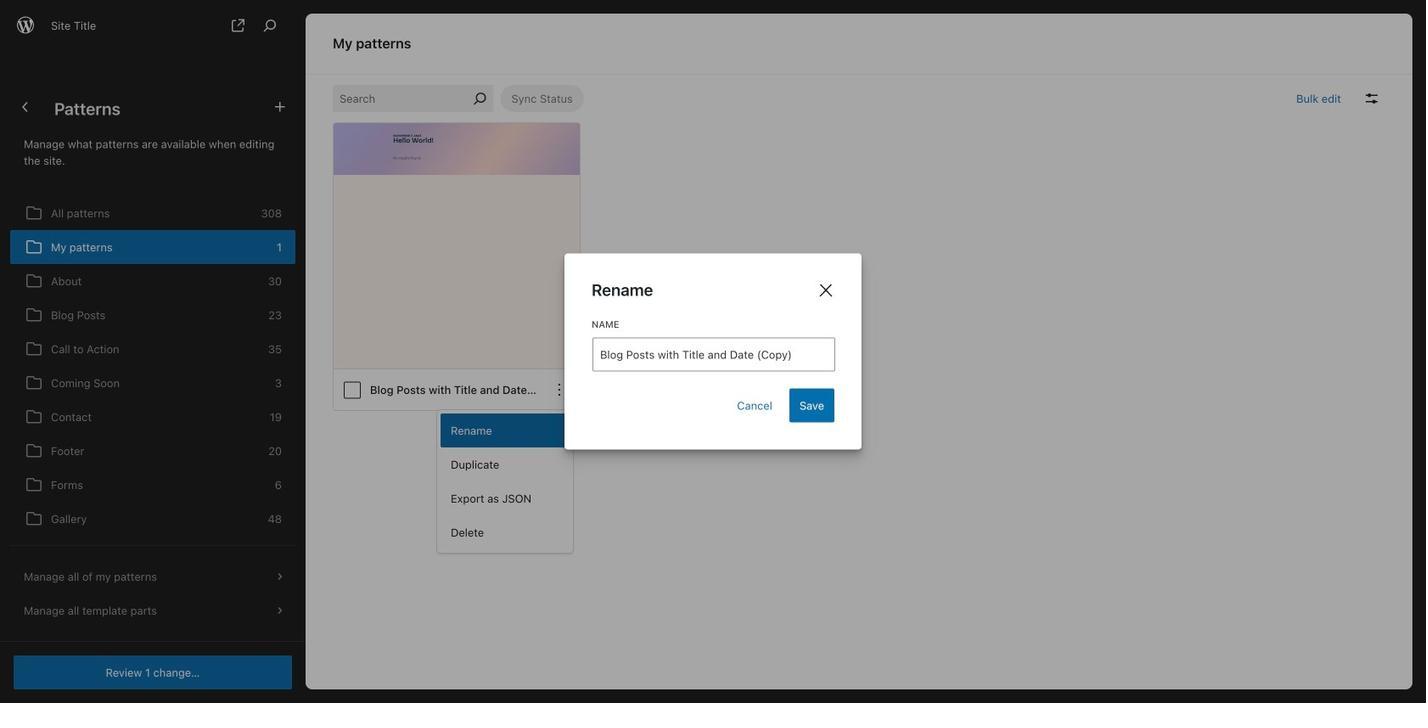 Task type: vqa. For each thing, say whether or not it's contained in the screenshot.
My Pattern text field on the top of page
no



Task type: describe. For each thing, give the bounding box(es) containing it.
4 menu item from the top
[[441, 515, 570, 549]]

3 menu item from the top
[[441, 481, 570, 515]]



Task type: locate. For each thing, give the bounding box(es) containing it.
document
[[565, 253, 862, 450]]

None text field
[[593, 338, 836, 372]]

group
[[441, 414, 570, 549]]

1 menu item from the top
[[441, 414, 570, 448]]

2 menu item from the top
[[441, 448, 570, 481]]

menu item
[[441, 414, 570, 448], [441, 448, 570, 481], [441, 481, 570, 515], [441, 515, 570, 549]]

close image
[[816, 280, 836, 300]]



